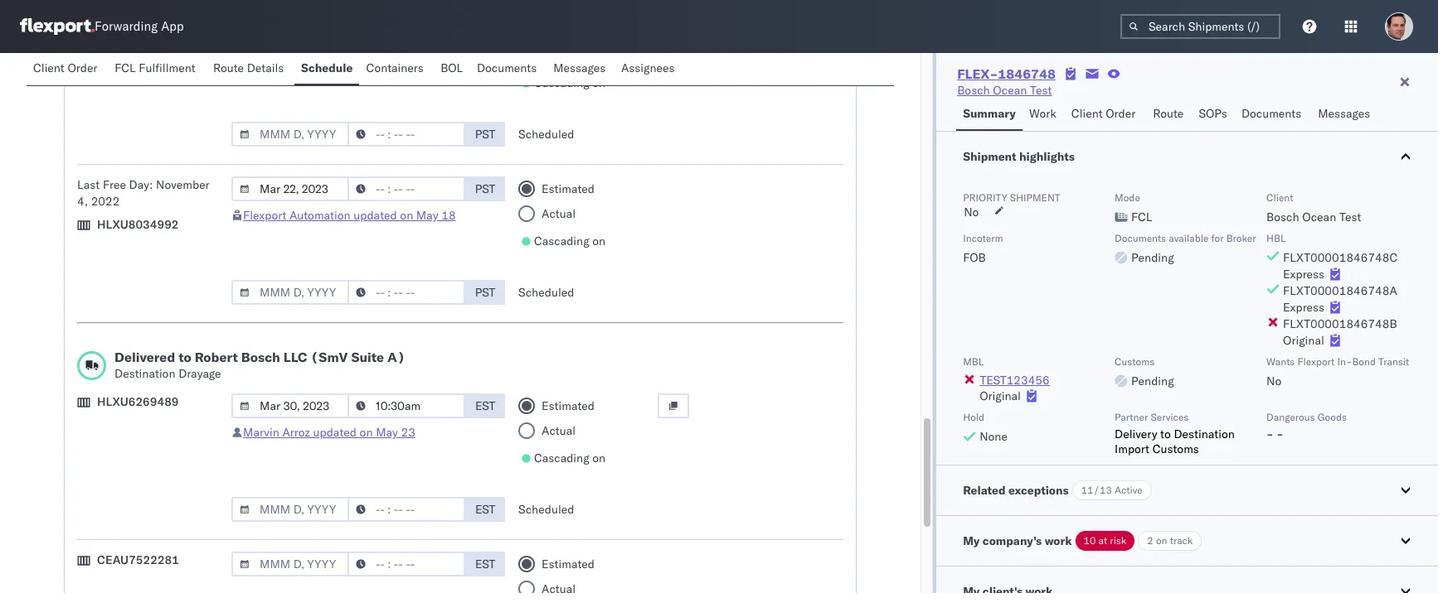 Task type: describe. For each thing, give the bounding box(es) containing it.
-- : -- -- text field for 6th the mmm d, yyyy 'text field' from the top of the page
[[348, 552, 465, 577]]

flexport automation updated on may 18 button
[[243, 208, 456, 223]]

forwarding app link
[[20, 18, 184, 35]]

express for flxt00001846748a
[[1283, 300, 1325, 315]]

highlights
[[1019, 149, 1075, 164]]

partner services delivery to destination import customs
[[1115, 411, 1235, 457]]

exceptions
[[1009, 484, 1069, 498]]

customs inside partner services delivery to destination import customs
[[1153, 442, 1199, 457]]

1 mmm d, yyyy text field from the top
[[231, 122, 349, 147]]

1 horizontal spatial messages button
[[1311, 99, 1379, 131]]

-- : -- -- text field for 4th the mmm d, yyyy 'text field'
[[348, 394, 465, 419]]

route for route details
[[213, 61, 244, 75]]

flxt00001846748a
[[1283, 284, 1397, 299]]

route details
[[213, 61, 284, 75]]

pst for -- : -- -- text box associated with second the mmm d, yyyy 'text field' from the top
[[475, 182, 495, 197]]

cascading on for est
[[534, 451, 606, 466]]

to inside partner services delivery to destination import customs
[[1160, 427, 1171, 442]]

client inside client bosch ocean test incoterm fob
[[1267, 192, 1293, 204]]

hlxu8034992
[[97, 217, 179, 232]]

containers button
[[360, 53, 434, 85]]

18
[[441, 208, 456, 223]]

company's
[[983, 534, 1042, 549]]

ocean inside client bosch ocean test incoterm fob
[[1302, 210, 1336, 225]]

1 scheduled from the top
[[518, 127, 574, 142]]

-- : -- -- text field for sixth the mmm d, yyyy 'text field' from the bottom of the page
[[348, 122, 465, 147]]

bosch inside delivered to robert bosch llc (smv suite a) destination drayage
[[241, 349, 280, 366]]

hbl
[[1267, 232, 1286, 245]]

2 - from the left
[[1277, 427, 1284, 442]]

last
[[77, 177, 100, 192]]

bosch inside client bosch ocean test incoterm fob
[[1267, 210, 1299, 225]]

pending for customs
[[1131, 374, 1174, 389]]

no inside wants flexport in-bond transit no
[[1267, 374, 1282, 389]]

a)
[[387, 349, 405, 366]]

6 mmm d, yyyy text field from the top
[[231, 552, 349, 577]]

flex-1846748
[[957, 66, 1056, 82]]

1 horizontal spatial original
[[1283, 333, 1324, 348]]

wants flexport in-bond transit no
[[1267, 356, 1409, 389]]

1 - from the left
[[1267, 427, 1274, 442]]

flxt00001846748c
[[1283, 250, 1398, 265]]

fulfillment
[[139, 61, 195, 75]]

0 horizontal spatial messages button
[[547, 53, 615, 85]]

free
[[103, 177, 126, 192]]

schedule
[[301, 61, 353, 75]]

updated for automation
[[354, 208, 397, 223]]

work
[[1029, 106, 1056, 121]]

1 vertical spatial client order button
[[1065, 99, 1146, 131]]

assignees button
[[615, 53, 684, 85]]

at
[[1099, 535, 1107, 547]]

in-
[[1337, 356, 1352, 368]]

est for 6th the mmm d, yyyy 'text field' from the top of the page
[[475, 557, 495, 572]]

forwarding app
[[95, 19, 184, 34]]

0 vertical spatial bosch
[[957, 83, 990, 98]]

fcl for fcl fulfillment
[[115, 61, 136, 75]]

schedule button
[[294, 53, 360, 85]]

cascading for pst
[[534, 234, 589, 249]]

marvin arroz updated on may 23 button
[[243, 425, 415, 440]]

hlxu6269489
[[97, 395, 179, 410]]

fcl for fcl
[[1131, 210, 1152, 225]]

details
[[247, 61, 284, 75]]

0 horizontal spatial original
[[980, 389, 1021, 404]]

none
[[980, 430, 1008, 445]]

mbl
[[963, 356, 984, 368]]

related exceptions
[[963, 484, 1069, 498]]

test123456 button
[[980, 373, 1050, 388]]

drayage
[[178, 367, 221, 382]]

to inside delivered to robert bosch llc (smv suite a) destination drayage
[[178, 349, 191, 366]]

import
[[1115, 442, 1150, 457]]

robert
[[195, 349, 238, 366]]

shipment
[[1010, 192, 1060, 204]]

11/13 active
[[1081, 484, 1143, 497]]

summary
[[963, 106, 1016, 121]]

0 vertical spatial client order button
[[27, 53, 108, 85]]

client bosch ocean test incoterm fob
[[963, 192, 1361, 265]]

sops button
[[1192, 99, 1235, 131]]

available
[[1169, 232, 1209, 245]]

risk
[[1110, 535, 1127, 547]]

ceau7522281
[[97, 553, 179, 568]]

delivered to robert bosch llc (smv suite a) destination drayage
[[114, 349, 405, 382]]

1 vertical spatial documents
[[1242, 106, 1302, 121]]

containers
[[366, 61, 424, 75]]

5 mmm d, yyyy text field from the top
[[231, 498, 349, 523]]

test123456
[[980, 373, 1050, 388]]

active
[[1115, 484, 1143, 497]]

bosch ocean test link
[[957, 82, 1052, 99]]

0 horizontal spatial ocean
[[993, 83, 1027, 98]]

delivered
[[114, 349, 175, 366]]

shipment highlights
[[963, 149, 1075, 164]]

0 vertical spatial customs
[[1115, 356, 1155, 368]]

may for 18
[[416, 208, 438, 223]]

4,
[[77, 194, 88, 209]]

goods
[[1318, 411, 1347, 424]]

route details button
[[206, 53, 294, 85]]

flexport inside wants flexport in-bond transit no
[[1298, 356, 1335, 368]]

bond
[[1352, 356, 1376, 368]]

documents available for broker
[[1115, 232, 1256, 245]]

wants
[[1267, 356, 1295, 368]]

day:
[[129, 177, 153, 192]]

updated for arroz
[[313, 425, 357, 440]]

shipment highlights button
[[937, 132, 1438, 182]]

0 vertical spatial flexport
[[243, 208, 286, 223]]

forwarding
[[95, 19, 158, 34]]

arroz
[[282, 425, 310, 440]]

10 at risk
[[1084, 535, 1127, 547]]

app
[[161, 19, 184, 34]]

services
[[1151, 411, 1189, 424]]

1 horizontal spatial documents
[[1115, 232, 1166, 245]]

0 vertical spatial messages
[[553, 61, 606, 75]]

fcl fulfillment button
[[108, 53, 206, 85]]

estimated for est
[[542, 399, 595, 414]]

(smv
[[311, 349, 348, 366]]

work
[[1045, 534, 1072, 549]]



Task type: vqa. For each thing, say whether or not it's contained in the screenshot.


Task type: locate. For each thing, give the bounding box(es) containing it.
0 vertical spatial documents
[[477, 61, 537, 75]]

documents down mode
[[1115, 232, 1166, 245]]

order down 'forwarding app' link
[[67, 61, 97, 75]]

original
[[1283, 333, 1324, 348], [980, 389, 1021, 404]]

1 horizontal spatial destination
[[1174, 427, 1235, 442]]

MMM D, YYYY text field
[[231, 122, 349, 147], [231, 177, 349, 202], [231, 280, 349, 305], [231, 394, 349, 419], [231, 498, 349, 523], [231, 552, 349, 577]]

cascading on
[[534, 75, 606, 90], [534, 234, 606, 249], [534, 451, 606, 466]]

express for flxt00001846748c
[[1283, 267, 1325, 282]]

3 actual from the top
[[542, 424, 576, 439]]

documents right sops button
[[1242, 106, 1302, 121]]

1 cascading on from the top
[[534, 75, 606, 90]]

for
[[1211, 232, 1224, 245]]

client order button right work
[[1065, 99, 1146, 131]]

route
[[213, 61, 244, 75], [1153, 106, 1184, 121]]

route for route
[[1153, 106, 1184, 121]]

original up wants at the bottom right of the page
[[1283, 333, 1324, 348]]

1 vertical spatial actual
[[542, 207, 576, 221]]

client order
[[33, 61, 97, 75], [1071, 106, 1136, 121]]

scheduled for pst
[[518, 285, 574, 300]]

1 horizontal spatial may
[[416, 208, 438, 223]]

documents right 'bol' button
[[477, 61, 537, 75]]

3 cascading on from the top
[[534, 451, 606, 466]]

0 vertical spatial documents button
[[470, 53, 547, 85]]

updated right the automation
[[354, 208, 397, 223]]

1 vertical spatial test
[[1339, 210, 1361, 225]]

may for 23
[[376, 425, 398, 440]]

summary button
[[956, 99, 1023, 131]]

priority
[[963, 192, 1007, 204]]

2 vertical spatial client
[[1267, 192, 1293, 204]]

may left 23
[[376, 425, 398, 440]]

client order button down flexport. image
[[27, 53, 108, 85]]

1 cascading from the top
[[534, 75, 589, 90]]

0 vertical spatial may
[[416, 208, 438, 223]]

2 cascading from the top
[[534, 234, 589, 249]]

1 horizontal spatial flexport
[[1298, 356, 1335, 368]]

2 horizontal spatial client
[[1267, 192, 1293, 204]]

bosch down flex-
[[957, 83, 990, 98]]

1 vertical spatial client
[[1071, 106, 1103, 121]]

cascading on for pst
[[534, 234, 606, 249]]

suite
[[351, 349, 384, 366]]

express up "flxt00001846748a"
[[1283, 267, 1325, 282]]

client right work button at the top of the page
[[1071, 106, 1103, 121]]

0 vertical spatial to
[[178, 349, 191, 366]]

work button
[[1023, 99, 1065, 131]]

fob
[[963, 250, 986, 265]]

0 vertical spatial est
[[475, 399, 495, 414]]

may
[[416, 208, 438, 223], [376, 425, 398, 440]]

4 mmm d, yyyy text field from the top
[[231, 394, 349, 419]]

1 horizontal spatial bosch
[[957, 83, 990, 98]]

2 mmm d, yyyy text field from the top
[[231, 177, 349, 202]]

0 vertical spatial pst
[[475, 127, 495, 142]]

2 horizontal spatial documents
[[1242, 106, 1302, 121]]

0 horizontal spatial bosch
[[241, 349, 280, 366]]

1 horizontal spatial client
[[1071, 106, 1103, 121]]

3 scheduled from the top
[[518, 503, 574, 518]]

track
[[1170, 535, 1193, 547]]

ocean up flxt00001846748c
[[1302, 210, 1336, 225]]

-- : -- -- text field for 5th the mmm d, yyyy 'text field' from the top
[[348, 498, 465, 523]]

last free day: november 4, 2022
[[77, 177, 210, 209]]

cascading for est
[[534, 451, 589, 466]]

1 vertical spatial ocean
[[1302, 210, 1336, 225]]

1 horizontal spatial -
[[1277, 427, 1284, 442]]

1 vertical spatial flexport
[[1298, 356, 1335, 368]]

0 horizontal spatial flexport
[[243, 208, 286, 223]]

-
[[1267, 427, 1274, 442], [1277, 427, 1284, 442]]

1 vertical spatial scheduled
[[518, 285, 574, 300]]

0 vertical spatial -- : -- -- text field
[[348, 177, 465, 202]]

client order down flexport. image
[[33, 61, 97, 75]]

pending up services
[[1131, 374, 1174, 389]]

0 vertical spatial updated
[[354, 208, 397, 223]]

2 -- : -- -- text field from the top
[[348, 280, 465, 305]]

flexport left the automation
[[243, 208, 286, 223]]

1 horizontal spatial order
[[1106, 106, 1136, 121]]

1 actual from the top
[[542, 48, 576, 63]]

1 pending from the top
[[1131, 250, 1174, 265]]

2 vertical spatial est
[[475, 557, 495, 572]]

estimated for pst
[[542, 182, 595, 197]]

0 horizontal spatial client order button
[[27, 53, 108, 85]]

pending for documents available for broker
[[1131, 250, 1174, 265]]

3 est from the top
[[475, 557, 495, 572]]

1 horizontal spatial client order button
[[1065, 99, 1146, 131]]

to down services
[[1160, 427, 1171, 442]]

order for the top 'client order' button
[[67, 61, 97, 75]]

my company's work
[[963, 534, 1072, 549]]

1 pst from the top
[[475, 127, 495, 142]]

documents button right bol
[[470, 53, 547, 85]]

3 cascading from the top
[[534, 451, 589, 466]]

fcl fulfillment
[[115, 61, 195, 75]]

flex-
[[957, 66, 998, 82]]

priority shipment
[[963, 192, 1060, 204]]

0 vertical spatial client order
[[33, 61, 97, 75]]

-- : -- -- text field
[[348, 177, 465, 202], [348, 280, 465, 305]]

1 vertical spatial updated
[[313, 425, 357, 440]]

0 vertical spatial pending
[[1131, 250, 1174, 265]]

0 horizontal spatial client order
[[33, 61, 97, 75]]

3 mmm d, yyyy text field from the top
[[231, 280, 349, 305]]

related
[[963, 484, 1006, 498]]

customs up partner on the right of page
[[1115, 356, 1155, 368]]

original down 'test123456' button
[[980, 389, 1021, 404]]

est
[[475, 399, 495, 414], [475, 503, 495, 518], [475, 557, 495, 572]]

scheduled for est
[[518, 503, 574, 518]]

1 horizontal spatial route
[[1153, 106, 1184, 121]]

shipment
[[963, 149, 1016, 164]]

0 horizontal spatial route
[[213, 61, 244, 75]]

1 horizontal spatial client order
[[1071, 106, 1136, 121]]

1 express from the top
[[1283, 267, 1325, 282]]

test down 1846748
[[1030, 83, 1052, 98]]

0 horizontal spatial to
[[178, 349, 191, 366]]

express
[[1283, 267, 1325, 282], [1283, 300, 1325, 315]]

actual for est
[[542, 424, 576, 439]]

est for 4th the mmm d, yyyy 'text field'
[[475, 399, 495, 414]]

updated right arroz at the bottom
[[313, 425, 357, 440]]

pst for -- : -- -- text box related to 3rd the mmm d, yyyy 'text field' from the top of the page
[[475, 285, 495, 300]]

1 vertical spatial pst
[[475, 182, 495, 197]]

2 actual from the top
[[542, 207, 576, 221]]

order
[[67, 61, 97, 75], [1106, 106, 1136, 121]]

1 vertical spatial cascading on
[[534, 234, 606, 249]]

documents button right sops
[[1235, 99, 1311, 131]]

2 vertical spatial actual
[[542, 424, 576, 439]]

marvin arroz updated on may 23
[[243, 425, 415, 440]]

no down wants at the bottom right of the page
[[1267, 374, 1282, 389]]

partner
[[1115, 411, 1148, 424]]

2 estimated from the top
[[542, 399, 595, 414]]

flexport left in-
[[1298, 356, 1335, 368]]

bosch ocean test
[[957, 83, 1052, 98]]

pst
[[475, 127, 495, 142], [475, 182, 495, 197], [475, 285, 495, 300]]

client for bottommost 'client order' button
[[1071, 106, 1103, 121]]

4 -- : -- -- text field from the top
[[348, 552, 465, 577]]

2 pending from the top
[[1131, 374, 1174, 389]]

automation
[[290, 208, 351, 223]]

1 vertical spatial cascading
[[534, 234, 589, 249]]

3 pst from the top
[[475, 285, 495, 300]]

flexport automation updated on may 18
[[243, 208, 456, 223]]

1 est from the top
[[475, 399, 495, 414]]

0 vertical spatial no
[[964, 205, 979, 220]]

destination down services
[[1174, 427, 1235, 442]]

0 horizontal spatial order
[[67, 61, 97, 75]]

1 vertical spatial route
[[1153, 106, 1184, 121]]

client
[[33, 61, 64, 75], [1071, 106, 1103, 121], [1267, 192, 1293, 204]]

0 vertical spatial destination
[[114, 367, 175, 382]]

sops
[[1199, 106, 1227, 121]]

destination inside partner services delivery to destination import customs
[[1174, 427, 1235, 442]]

hold
[[963, 411, 985, 424]]

0 vertical spatial ocean
[[993, 83, 1027, 98]]

1 vertical spatial no
[[1267, 374, 1282, 389]]

0 horizontal spatial documents button
[[470, 53, 547, 85]]

my
[[963, 534, 980, 549]]

2
[[1147, 535, 1154, 547]]

1 vertical spatial pending
[[1131, 374, 1174, 389]]

broker
[[1226, 232, 1256, 245]]

client for the top 'client order' button
[[33, 61, 64, 75]]

2 vertical spatial cascading
[[534, 451, 589, 466]]

order for bottommost 'client order' button
[[1106, 106, 1136, 121]]

0 vertical spatial messages button
[[547, 53, 615, 85]]

23
[[401, 425, 415, 440]]

0 vertical spatial original
[[1283, 333, 1324, 348]]

1 vertical spatial client order
[[1071, 106, 1136, 121]]

marvin
[[243, 425, 279, 440]]

client order button
[[27, 53, 108, 85], [1065, 99, 1146, 131]]

messages
[[553, 61, 606, 75], [1318, 106, 1370, 121]]

assignees
[[621, 61, 675, 75]]

11/13
[[1081, 484, 1112, 497]]

client up hbl
[[1267, 192, 1293, 204]]

flxt00001846748b
[[1283, 317, 1397, 332]]

test
[[1030, 83, 1052, 98], [1339, 210, 1361, 225]]

Search Shipments (/) text field
[[1121, 14, 1281, 39]]

fcl down forwarding
[[115, 61, 136, 75]]

10
[[1084, 535, 1096, 547]]

1 vertical spatial documents button
[[1235, 99, 1311, 131]]

0 horizontal spatial fcl
[[115, 61, 136, 75]]

incoterm
[[963, 232, 1003, 245]]

transit
[[1379, 356, 1409, 368]]

0 horizontal spatial no
[[964, 205, 979, 220]]

bosch left llc
[[241, 349, 280, 366]]

ocean down flex-1846748 link
[[993, 83, 1027, 98]]

-- : -- -- text field up a)
[[348, 280, 465, 305]]

customs down services
[[1153, 442, 1199, 457]]

0 vertical spatial cascading on
[[534, 75, 606, 90]]

1 vertical spatial customs
[[1153, 442, 1199, 457]]

client down flexport. image
[[33, 61, 64, 75]]

0 horizontal spatial -
[[1267, 427, 1274, 442]]

bol
[[441, 61, 463, 75]]

1 vertical spatial bosch
[[1267, 210, 1299, 225]]

pending
[[1131, 250, 1174, 265], [1131, 374, 1174, 389]]

client order right work button at the top of the page
[[1071, 106, 1136, 121]]

-- : -- -- text field for 3rd the mmm d, yyyy 'text field' from the top of the page
[[348, 280, 465, 305]]

test up flxt00001846748c
[[1339, 210, 1361, 225]]

0 vertical spatial route
[[213, 61, 244, 75]]

order left route button
[[1106, 106, 1136, 121]]

estimated
[[542, 182, 595, 197], [542, 399, 595, 414], [542, 557, 595, 572]]

2 on track
[[1147, 535, 1193, 547]]

2 cascading on from the top
[[534, 234, 606, 249]]

2 vertical spatial documents
[[1115, 232, 1166, 245]]

2 vertical spatial scheduled
[[518, 503, 574, 518]]

1 vertical spatial fcl
[[1131, 210, 1152, 225]]

1 vertical spatial destination
[[1174, 427, 1235, 442]]

express up flxt00001846748b
[[1283, 300, 1325, 315]]

-- : -- -- text field for second the mmm d, yyyy 'text field' from the top
[[348, 177, 465, 202]]

0 vertical spatial actual
[[542, 48, 576, 63]]

1 estimated from the top
[[542, 182, 595, 197]]

client order for bottommost 'client order' button
[[1071, 106, 1136, 121]]

0 horizontal spatial documents
[[477, 61, 537, 75]]

est for 5th the mmm d, yyyy 'text field' from the top
[[475, 503, 495, 518]]

1 -- : -- -- text field from the top
[[348, 122, 465, 147]]

1 horizontal spatial to
[[1160, 427, 1171, 442]]

1 vertical spatial order
[[1106, 106, 1136, 121]]

fcl inside fcl fulfillment button
[[115, 61, 136, 75]]

destination inside delivered to robert bosch llc (smv suite a) destination drayage
[[114, 367, 175, 382]]

messages button
[[547, 53, 615, 85], [1311, 99, 1379, 131]]

pending down documents available for broker at top right
[[1131, 250, 1174, 265]]

bol button
[[434, 53, 470, 85]]

dangerous goods - -
[[1267, 411, 1347, 442]]

2 vertical spatial estimated
[[542, 557, 595, 572]]

client order for the top 'client order' button
[[33, 61, 97, 75]]

2 -- : -- -- text field from the top
[[348, 394, 465, 419]]

2 vertical spatial cascading on
[[534, 451, 606, 466]]

0 vertical spatial test
[[1030, 83, 1052, 98]]

-- : -- -- text field up '18'
[[348, 177, 465, 202]]

-- : -- -- text field
[[348, 122, 465, 147], [348, 394, 465, 419], [348, 498, 465, 523], [348, 552, 465, 577]]

route left details on the left
[[213, 61, 244, 75]]

llc
[[284, 349, 307, 366]]

2 vertical spatial bosch
[[241, 349, 280, 366]]

1 vertical spatial may
[[376, 425, 398, 440]]

2 pst from the top
[[475, 182, 495, 197]]

destination down the delivered
[[114, 367, 175, 382]]

to up drayage
[[178, 349, 191, 366]]

dangerous
[[1267, 411, 1315, 424]]

1 horizontal spatial test
[[1339, 210, 1361, 225]]

0 vertical spatial cascading
[[534, 75, 589, 90]]

customs
[[1115, 356, 1155, 368], [1153, 442, 1199, 457]]

2 express from the top
[[1283, 300, 1325, 315]]

0 horizontal spatial client
[[33, 61, 64, 75]]

1 vertical spatial messages button
[[1311, 99, 1379, 131]]

1 vertical spatial to
[[1160, 427, 1171, 442]]

0 horizontal spatial messages
[[553, 61, 606, 75]]

2 est from the top
[[475, 503, 495, 518]]

fcl
[[115, 61, 136, 75], [1131, 210, 1152, 225]]

3 estimated from the top
[[542, 557, 595, 572]]

1 horizontal spatial ocean
[[1302, 210, 1336, 225]]

1846748
[[998, 66, 1056, 82]]

1 vertical spatial -- : -- -- text field
[[348, 280, 465, 305]]

bosch up hbl
[[1267, 210, 1299, 225]]

1 horizontal spatial messages
[[1318, 106, 1370, 121]]

1 -- : -- -- text field from the top
[[348, 177, 465, 202]]

2022
[[91, 194, 120, 209]]

3 -- : -- -- text field from the top
[[348, 498, 465, 523]]

1 vertical spatial est
[[475, 503, 495, 518]]

2 horizontal spatial bosch
[[1267, 210, 1299, 225]]

0 vertical spatial scheduled
[[518, 127, 574, 142]]

actual for pst
[[542, 207, 576, 221]]

test inside client bosch ocean test incoterm fob
[[1339, 210, 1361, 225]]

route button
[[1146, 99, 1192, 131]]

flexport. image
[[20, 18, 95, 35]]

1 horizontal spatial documents button
[[1235, 99, 1311, 131]]

route left sops
[[1153, 106, 1184, 121]]

november
[[156, 177, 210, 192]]

documents
[[477, 61, 537, 75], [1242, 106, 1302, 121], [1115, 232, 1166, 245]]

may left '18'
[[416, 208, 438, 223]]

2 scheduled from the top
[[518, 285, 574, 300]]

fcl down mode
[[1131, 210, 1152, 225]]

flex-1846748 link
[[957, 66, 1056, 82]]

no down priority at the right top of the page
[[964, 205, 979, 220]]

1 horizontal spatial no
[[1267, 374, 1282, 389]]

0 vertical spatial client
[[33, 61, 64, 75]]

0 horizontal spatial test
[[1030, 83, 1052, 98]]



